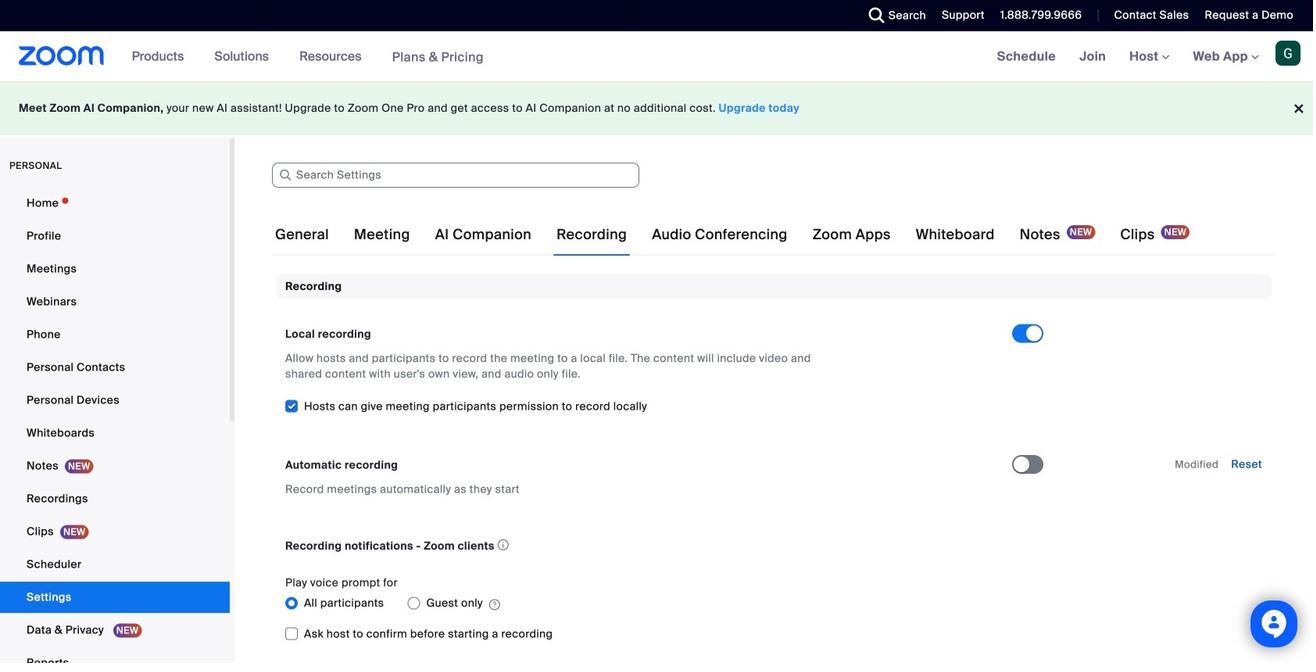 Task type: locate. For each thing, give the bounding box(es) containing it.
application
[[285, 535, 999, 556]]

profile picture image
[[1276, 41, 1301, 66]]

footer
[[0, 81, 1314, 135]]

banner
[[0, 31, 1314, 82]]

recording element
[[276, 274, 1272, 663]]

tabs of my account settings page tab list
[[272, 213, 1193, 256]]

meetings navigation
[[986, 31, 1314, 82]]

personal menu menu
[[0, 188, 230, 663]]

info outline image
[[498, 535, 509, 555]]

option group
[[285, 591, 1013, 616]]



Task type: describe. For each thing, give the bounding box(es) containing it.
product information navigation
[[120, 31, 496, 82]]

learn more about guest only image
[[489, 598, 500, 612]]

option group inside recording element
[[285, 591, 1013, 616]]

zoom logo image
[[19, 46, 104, 66]]

Search Settings text field
[[272, 163, 640, 188]]

application inside recording element
[[285, 535, 999, 556]]



Task type: vqa. For each thing, say whether or not it's contained in the screenshot.
Recording 'ELEMENT'
yes



